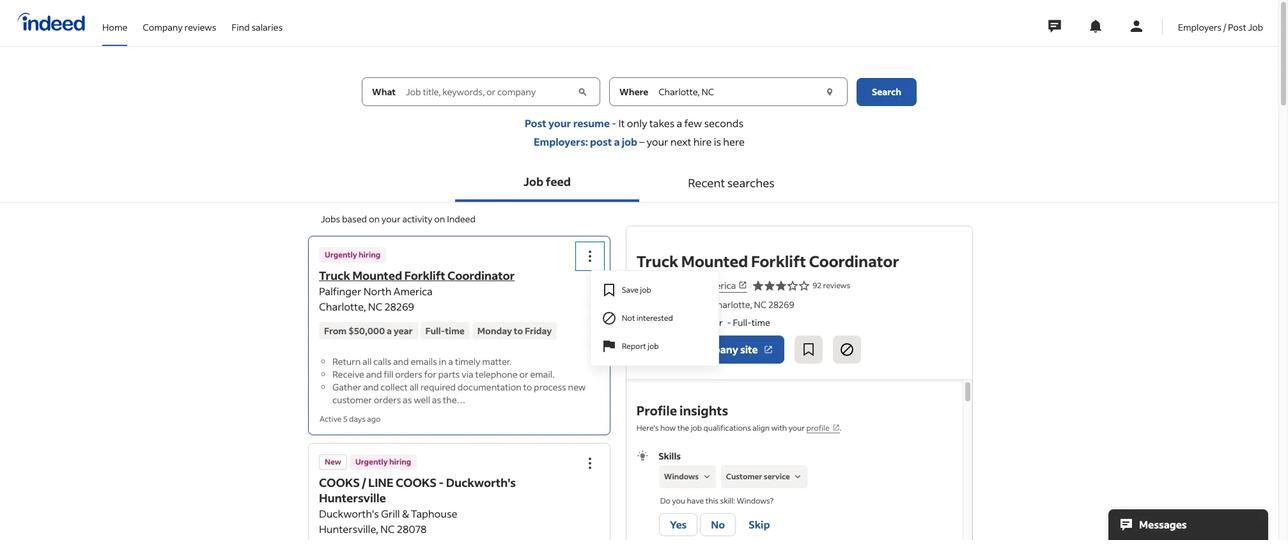 Task type: vqa. For each thing, say whether or not it's contained in the screenshot.
Clear location input image
no



Task type: describe. For each thing, give the bounding box(es) containing it.
how
[[660, 423, 676, 433]]

in
[[439, 355, 447, 368]]

save job button
[[591, 276, 718, 304]]

1 horizontal spatial -
[[612, 116, 617, 130]]

few
[[684, 116, 702, 130]]

resume
[[573, 116, 610, 130]]

missing qualification image for customer service
[[792, 471, 804, 483]]

from for from $50,000 a year
[[324, 325, 347, 337]]

north for palfinger north america
[[676, 279, 700, 291]]

messages unread count 0 image
[[1047, 13, 1063, 39]]

from $50,000 a year - full-time
[[637, 316, 770, 329]]

with
[[771, 423, 787, 433]]

customer
[[332, 394, 372, 406]]

profile
[[637, 402, 677, 419]]

timely
[[455, 355, 480, 368]]

1 cooks from the left
[[319, 475, 360, 490]]

north for palfinger north america charlotte, nc 28269
[[364, 285, 392, 298]]

duckworth's inside duckworth's grill & taphouse huntersville, nc 28078
[[319, 507, 379, 520]]

0 vertical spatial hiring
[[359, 250, 381, 260]]

your next hire is here
[[647, 135, 745, 148]]

documentation
[[458, 381, 522, 393]]

your up employers: at left
[[549, 116, 571, 130]]

1 horizontal spatial time
[[752, 316, 770, 329]]

0 horizontal spatial truck mounted forklift coordinator
[[319, 268, 515, 283]]

find salaries
[[232, 21, 283, 33]]

not interested image
[[839, 342, 855, 357]]

yes
[[670, 518, 687, 531]]

america for palfinger north america charlotte, nc 28269
[[394, 285, 433, 298]]

&
[[402, 507, 409, 520]]

What field
[[403, 78, 575, 106]]

0 vertical spatial to
[[514, 325, 523, 337]]

huntersville
[[319, 490, 386, 506]]

here's how the job qualifications align with your
[[637, 423, 807, 433]]

calls
[[373, 355, 391, 368]]

taphouse
[[411, 507, 458, 520]]

palfinger north america link
[[637, 279, 748, 293]]

job down post your resume - it only takes a few seconds
[[622, 135, 637, 148]]

nc for america
[[368, 300, 382, 313]]

from for from $50,000 a year - full-time
[[637, 316, 658, 329]]

report job
[[622, 341, 659, 351]]

search button
[[857, 78, 917, 106]]

based
[[342, 213, 367, 225]]

apply on company site
[[648, 343, 758, 356]]

2 as from the left
[[432, 394, 441, 406]]

company reviews link
[[143, 0, 216, 43]]

company
[[143, 21, 183, 33]]

year for from $50,000 a year
[[394, 325, 413, 337]]

nc for drive,
[[754, 299, 767, 311]]

via
[[462, 368, 474, 380]]

4101 trailer drive, charlotte, nc 28269
[[637, 299, 795, 311]]

?
[[770, 496, 773, 506]]

or
[[519, 368, 529, 380]]

cooks / line cooks - duckworth's huntersville
[[319, 475, 516, 506]]

friday
[[525, 325, 552, 337]]

insights
[[680, 402, 728, 419]]

clear image for where
[[824, 85, 836, 98]]

nc inside duckworth's grill & taphouse huntersville, nc 28078
[[380, 522, 395, 536]]

gather
[[332, 381, 361, 393]]

employers / post job link
[[1178, 0, 1263, 43]]

4101
[[637, 299, 656, 311]]

recent searches button
[[639, 164, 824, 202]]

0 horizontal spatial forklift
[[404, 268, 445, 283]]

your left the activity
[[382, 213, 401, 225]]

huntersville,
[[319, 522, 378, 536]]

align
[[753, 423, 770, 433]]

process
[[534, 381, 566, 393]]

where
[[620, 86, 648, 98]]

no
[[711, 518, 725, 531]]

clear element for where
[[824, 85, 836, 98]]

post
[[590, 135, 612, 148]]

company
[[693, 343, 738, 356]]

home
[[102, 21, 127, 33]]

1 vertical spatial urgently
[[355, 457, 388, 467]]

job right the
[[691, 423, 702, 433]]

only
[[627, 116, 647, 130]]

employers: post a job
[[534, 135, 637, 148]]

palfinger for palfinger north america
[[637, 279, 674, 291]]

employers
[[1178, 21, 1222, 33]]

save
[[622, 285, 639, 295]]

a left few
[[677, 116, 682, 130]]

post inside truck mounted forklift coordinator main content
[[525, 116, 547, 130]]

not
[[622, 313, 635, 323]]

employers:
[[534, 135, 588, 148]]

1 horizontal spatial windows
[[737, 496, 770, 506]]

1 vertical spatial hiring
[[389, 457, 411, 467]]

charlotte, for trailer
[[711, 299, 752, 311]]

the
[[678, 423, 689, 433]]

windows inside button
[[664, 472, 699, 481]]

1 horizontal spatial on
[[434, 213, 445, 225]]

feed
[[546, 174, 571, 189]]

tab list containing job feed
[[0, 164, 1279, 203]]

skills
[[659, 450, 681, 462]]

to inside return all calls and emails in a timely matter. receive and fill orders for parts via telephone or email. gather and collect all required documentation to process new customer orders as well as the…
[[523, 381, 532, 393]]

1 horizontal spatial forklift
[[751, 251, 806, 271]]

employers / post job
[[1178, 21, 1263, 33]]

28269 for palfinger north america charlotte, nc 28269
[[385, 300, 414, 313]]

notifications unread count 0 image
[[1088, 19, 1103, 34]]

do you have this skill: windows ?
[[660, 496, 773, 506]]

- for from $50,000 a year - full-time
[[727, 316, 731, 329]]

yes button
[[659, 513, 697, 536]]

email.
[[530, 368, 555, 380]]

this
[[705, 496, 718, 506]]

1 horizontal spatial full-
[[733, 316, 752, 329]]

return all calls and emails in a timely matter. receive and fill orders for parts via telephone or email. gather and collect all required documentation to process new customer orders as well as the…
[[332, 355, 586, 406]]

seconds
[[704, 116, 744, 130]]

1 vertical spatial all
[[410, 381, 419, 393]]

1 horizontal spatial truck
[[637, 251, 678, 271]]

profile link
[[807, 423, 840, 433]]

0 horizontal spatial coordinator
[[448, 268, 515, 283]]

active 5 days ago
[[320, 414, 381, 424]]

jobs based on your activity on indeed
[[321, 213, 476, 225]]

post your resume - it only takes a few seconds
[[525, 116, 744, 130]]

search
[[872, 85, 901, 98]]

jobs
[[321, 213, 340, 225]]

2 vertical spatial and
[[363, 381, 379, 393]]

it
[[619, 116, 625, 130]]

5
[[343, 414, 348, 424]]

save this job image
[[801, 342, 816, 357]]

matter.
[[482, 355, 512, 368]]

/ for line
[[362, 475, 366, 490]]



Task type: locate. For each thing, give the bounding box(es) containing it.
job feed button
[[455, 164, 639, 202]]

urgently hiring up line
[[355, 457, 411, 467]]

duckworth's inside cooks / line cooks - duckworth's huntersville
[[446, 475, 516, 490]]

2 clear image from the left
[[824, 85, 836, 98]]

0 horizontal spatial mounted
[[352, 268, 402, 283]]

1 horizontal spatial mounted
[[681, 251, 748, 271]]

to down or
[[523, 381, 532, 393]]

reviews right "company"
[[185, 21, 216, 33]]

receive
[[332, 368, 364, 380]]

recent
[[688, 175, 725, 191]]

1 vertical spatial to
[[523, 381, 532, 393]]

1 vertical spatial job
[[524, 174, 544, 189]]

from up return in the left of the page
[[324, 325, 347, 337]]

windows down skills
[[664, 472, 699, 481]]

0 horizontal spatial -
[[439, 475, 444, 490]]

year down "4101 trailer drive, charlotte, nc 28269"
[[705, 316, 723, 329]]

nc inside the palfinger north america charlotte, nc 28269
[[368, 300, 382, 313]]

92 reviews
[[813, 281, 851, 290]]

/ for post
[[1224, 21, 1227, 33]]

all up the well on the bottom left of page
[[410, 381, 419, 393]]

to
[[514, 325, 523, 337], [523, 381, 532, 393]]

cooks down new
[[319, 475, 360, 490]]

clear image up resume
[[576, 85, 589, 98]]

1 horizontal spatial coordinator
[[809, 251, 899, 271]]

messages button
[[1109, 510, 1269, 540]]

0 horizontal spatial post
[[525, 116, 547, 130]]

hire
[[694, 135, 712, 148]]

0 horizontal spatial cooks
[[319, 475, 360, 490]]

2 horizontal spatial -
[[727, 316, 731, 329]]

profile insights
[[637, 402, 728, 419]]

on inside popup button
[[678, 343, 691, 356]]

0 vertical spatial -
[[612, 116, 617, 130]]

0 horizontal spatial from
[[324, 325, 347, 337]]

palfinger for palfinger north america charlotte, nc 28269
[[319, 285, 362, 298]]

1 horizontal spatial job
[[1248, 21, 1263, 33]]

3.1 out of 5 stars. link to 92 company reviews (opens in a new tab) image
[[753, 278, 810, 293]]

- down "4101 trailer drive, charlotte, nc 28269"
[[727, 316, 731, 329]]

0 horizontal spatial charlotte,
[[319, 300, 366, 313]]

job actions image
[[582, 249, 598, 264]]

1 horizontal spatial duckworth's
[[446, 475, 516, 490]]

post
[[1228, 21, 1247, 33], [525, 116, 547, 130]]

1 clear image from the left
[[576, 85, 589, 98]]

1 horizontal spatial 28269
[[769, 299, 795, 311]]

forklift up 3.1 out of 5 stars. link to 92 company reviews (opens in a new tab) image
[[751, 251, 806, 271]]

tab list
[[0, 164, 1279, 203]]

0 vertical spatial /
[[1224, 21, 1227, 33]]

1 horizontal spatial cooks
[[396, 475, 437, 490]]

charlotte, up from $50,000 a year - full-time
[[711, 299, 752, 311]]

mounted
[[681, 251, 748, 271], [352, 268, 402, 283]]

america inside the palfinger north america charlotte, nc 28269
[[394, 285, 433, 298]]

on right apply
[[678, 343, 691, 356]]

0 vertical spatial job
[[1248, 21, 1263, 33]]

0 horizontal spatial windows
[[664, 472, 699, 481]]

a for from $50,000 a year
[[387, 325, 392, 337]]

job left feed
[[524, 174, 544, 189]]

post your resume link
[[525, 116, 610, 130]]

nc down 3.1 out of 5 stars. link to 92 company reviews (opens in a new tab) image
[[754, 299, 767, 311]]

a right post
[[614, 135, 620, 148]]

america for palfinger north america
[[702, 279, 736, 291]]

cooks / line cooks - duckworth's huntersville button
[[319, 475, 516, 506]]

1 horizontal spatial all
[[410, 381, 419, 393]]

as down 'required'
[[432, 394, 441, 406]]

company reviews
[[143, 21, 216, 33]]

report job button
[[591, 332, 718, 361]]

1 horizontal spatial hiring
[[389, 457, 411, 467]]

2 horizontal spatial on
[[678, 343, 691, 356]]

1 horizontal spatial palfinger
[[637, 279, 674, 291]]

active
[[320, 414, 342, 424]]

0 vertical spatial orders
[[395, 368, 422, 380]]

on left indeed
[[434, 213, 445, 225]]

apply
[[648, 343, 676, 356]]

parts
[[438, 368, 460, 380]]

urgently
[[325, 250, 357, 260], [355, 457, 388, 467]]

profile
[[807, 423, 830, 433]]

mounted up palfinger north america link
[[681, 251, 748, 271]]

job right report
[[648, 341, 659, 351]]

time up in
[[445, 325, 465, 337]]

1 horizontal spatial from
[[637, 316, 658, 329]]

0 vertical spatial duckworth's
[[446, 475, 516, 490]]

1 vertical spatial -
[[727, 316, 731, 329]]

skip
[[749, 518, 770, 531]]

duckworth's up 'taphouse' at bottom
[[446, 475, 516, 490]]

0 horizontal spatial palfinger
[[319, 285, 362, 298]]

job up 4101
[[640, 285, 651, 295]]

reviews
[[185, 21, 216, 33], [823, 281, 851, 290]]

full-time
[[426, 325, 465, 337]]

missing qualification image inside the windows button
[[701, 471, 713, 483]]

coordinator up 92 reviews
[[809, 251, 899, 271]]

28078
[[397, 522, 427, 536]]

0 horizontal spatial all
[[363, 355, 372, 368]]

1 vertical spatial urgently hiring
[[355, 457, 411, 467]]

searches
[[727, 175, 775, 191]]

missing qualification image for windows
[[701, 471, 713, 483]]

forklift up the palfinger north america charlotte, nc 28269 in the bottom left of the page
[[404, 268, 445, 283]]

missing qualification image right service
[[792, 471, 804, 483]]

post up employers: at left
[[525, 116, 547, 130]]

0 horizontal spatial year
[[394, 325, 413, 337]]

0 vertical spatial post
[[1228, 21, 1247, 33]]

job
[[622, 135, 637, 148], [640, 285, 651, 295], [648, 341, 659, 351], [691, 423, 702, 433]]

urgently down the jobs
[[325, 250, 357, 260]]

interested
[[637, 313, 673, 323]]

0 horizontal spatial clear image
[[576, 85, 589, 98]]

here
[[723, 135, 745, 148]]

0 horizontal spatial north
[[364, 285, 392, 298]]

all left calls
[[363, 355, 372, 368]]

as left the well on the bottom left of page
[[403, 394, 412, 406]]

1 horizontal spatial as
[[432, 394, 441, 406]]

a right in
[[448, 355, 453, 368]]

truck mounted forklift coordinator group
[[576, 242, 719, 366]]

0 horizontal spatial missing qualification image
[[701, 471, 713, 483]]

and
[[393, 355, 409, 368], [366, 368, 382, 380], [363, 381, 379, 393]]

28269
[[769, 299, 795, 311], [385, 300, 414, 313]]

truck mounted forklift coordinator
[[637, 251, 899, 271], [319, 268, 515, 283]]

0 horizontal spatial 28269
[[385, 300, 414, 313]]

/ left line
[[362, 475, 366, 490]]

well
[[414, 394, 430, 406]]

job actions menu is collapsed image
[[582, 456, 598, 471]]

time
[[752, 316, 770, 329], [445, 325, 465, 337]]

reviews for 92 reviews
[[823, 281, 851, 290]]

customer
[[726, 472, 762, 481]]

messages
[[1139, 518, 1187, 531]]

skill:
[[720, 496, 735, 506]]

0 horizontal spatial duckworth's
[[319, 507, 379, 520]]

1 horizontal spatial $50,000
[[660, 316, 696, 329]]

mounted up the palfinger north america charlotte, nc 28269 in the bottom left of the page
[[352, 268, 402, 283]]

america up "4101 trailer drive, charlotte, nc 28269"
[[702, 279, 736, 291]]

0 horizontal spatial /
[[362, 475, 366, 490]]

trailer
[[657, 299, 684, 311]]

clear element for what
[[576, 85, 589, 98]]

post right employers
[[1228, 21, 1247, 33]]

truck up the palfinger north america charlotte, nc 28269 in the bottom left of the page
[[319, 268, 350, 283]]

a for from $50,000 a year - full-time
[[698, 316, 703, 329]]

0 horizontal spatial as
[[403, 394, 412, 406]]

have
[[687, 496, 704, 506]]

year
[[705, 316, 723, 329], [394, 325, 413, 337]]

your down 'takes'
[[647, 135, 668, 148]]

what
[[372, 86, 396, 98]]

salaries
[[252, 21, 283, 33]]

return
[[332, 355, 361, 368]]

charlotte, inside the palfinger north america charlotte, nc 28269
[[319, 300, 366, 313]]

on right based
[[369, 213, 380, 225]]

1 vertical spatial /
[[362, 475, 366, 490]]

full- up site on the right of the page
[[733, 316, 752, 329]]

- left it
[[612, 116, 617, 130]]

north up drive,
[[676, 279, 700, 291]]

0 horizontal spatial on
[[369, 213, 380, 225]]

2 vertical spatial -
[[439, 475, 444, 490]]

coordinator up monday
[[448, 268, 515, 283]]

here's
[[637, 423, 659, 433]]

job inside save job button
[[640, 285, 651, 295]]

- up 'taphouse' at bottom
[[439, 475, 444, 490]]

a inside return all calls and emails in a timely matter. receive and fill orders for parts via telephone or email. gather and collect all required documentation to process new customer orders as well as the…
[[448, 355, 453, 368]]

palfinger up "from $50,000 a year"
[[319, 285, 362, 298]]

clear element left "search" button
[[824, 85, 836, 98]]

orders up collect
[[395, 368, 422, 380]]

a down drive,
[[698, 316, 703, 329]]

reviews for company reviews
[[185, 21, 216, 33]]

1 clear element from the left
[[576, 85, 589, 98]]

clear image
[[576, 85, 589, 98], [824, 85, 836, 98]]

hiring
[[359, 250, 381, 260], [389, 457, 411, 467]]

truck mounted forklift coordinator up the palfinger north america charlotte, nc 28269 in the bottom left of the page
[[319, 268, 515, 283]]

0 vertical spatial urgently
[[325, 250, 357, 260]]

truck up save job button
[[637, 251, 678, 271]]

1 vertical spatial and
[[366, 368, 382, 380]]

$50,000 down trailer
[[660, 316, 696, 329]]

and up customer
[[363, 381, 379, 393]]

clear image for what
[[576, 85, 589, 98]]

job inside button
[[524, 174, 544, 189]]

and left the fill
[[366, 368, 382, 380]]

urgently up line
[[355, 457, 388, 467]]

0 vertical spatial urgently hiring
[[325, 250, 381, 260]]

0 horizontal spatial truck
[[319, 268, 350, 283]]

customer service button
[[721, 465, 807, 488]]

site
[[740, 343, 758, 356]]

Where field
[[656, 78, 822, 106]]

/ inside cooks / line cooks - duckworth's huntersville
[[362, 475, 366, 490]]

palfinger north america charlotte, nc 28269
[[319, 285, 433, 313]]

palfinger north america
[[637, 279, 736, 291]]

28269 down truck mounted forklift coordinator "button"
[[385, 300, 414, 313]]

1 horizontal spatial missing qualification image
[[792, 471, 804, 483]]

job right employers
[[1248, 21, 1263, 33]]

charlotte,
[[711, 299, 752, 311], [319, 300, 366, 313]]

line
[[368, 475, 394, 490]]

$50,000 for from $50,000 a year - full-time
[[660, 316, 696, 329]]

missing qualification image
[[701, 471, 713, 483], [792, 471, 804, 483]]

2 clear element from the left
[[824, 85, 836, 98]]

job
[[1248, 21, 1263, 33], [524, 174, 544, 189]]

year for from $50,000 a year - full-time
[[705, 316, 723, 329]]

duckworth's grill & taphouse huntersville, nc 28078
[[319, 507, 458, 536]]

required
[[421, 381, 456, 393]]

0 vertical spatial reviews
[[185, 21, 216, 33]]

92
[[813, 281, 822, 290]]

28269 inside the palfinger north america charlotte, nc 28269
[[385, 300, 414, 313]]

windows up skip
[[737, 496, 770, 506]]

1 as from the left
[[403, 394, 412, 406]]

/ right employers
[[1224, 21, 1227, 33]]

a up calls
[[387, 325, 392, 337]]

None search field
[[362, 77, 917, 116]]

is
[[714, 135, 721, 148]]

full-
[[733, 316, 752, 329], [426, 325, 445, 337]]

find
[[232, 21, 250, 33]]

.
[[840, 423, 842, 433]]

cooks up &
[[396, 475, 437, 490]]

truck mounted forklift coordinator up 3.1 out of 5 stars. link to 92 company reviews (opens in a new tab) image
[[637, 251, 899, 271]]

1 horizontal spatial reviews
[[823, 281, 851, 290]]

grill
[[381, 507, 400, 520]]

job feed
[[524, 174, 571, 189]]

find salaries link
[[232, 0, 283, 43]]

orders down collect
[[374, 394, 401, 406]]

for
[[424, 368, 437, 380]]

28269 down 3.1 out of 5 stars. link to 92 company reviews (opens in a new tab) image
[[769, 299, 795, 311]]

clear image left "search" button
[[824, 85, 836, 98]]

year up emails
[[394, 325, 413, 337]]

0 horizontal spatial reviews
[[185, 21, 216, 33]]

$50,000 for from $50,000 a year
[[348, 325, 385, 337]]

charlotte, up "from $50,000 a year"
[[319, 300, 366, 313]]

1 horizontal spatial charlotte,
[[711, 299, 752, 311]]

account image
[[1129, 19, 1144, 34]]

1 vertical spatial orders
[[374, 394, 401, 406]]

none search field inside truck mounted forklift coordinator main content
[[362, 77, 917, 116]]

not interested button
[[591, 304, 718, 332]]

$50,000 down the palfinger north america charlotte, nc 28269 in the bottom left of the page
[[348, 325, 385, 337]]

0 vertical spatial and
[[393, 355, 409, 368]]

1 vertical spatial reviews
[[823, 281, 851, 290]]

your right the with
[[789, 423, 805, 433]]

charlotte, for north
[[319, 300, 366, 313]]

clear element up resume
[[576, 85, 589, 98]]

1 horizontal spatial /
[[1224, 21, 1227, 33]]

1 horizontal spatial year
[[705, 316, 723, 329]]

apply on company site button
[[637, 336, 784, 364]]

full- up in
[[426, 325, 445, 337]]

duckworth's up huntersville,
[[319, 507, 379, 520]]

hiring up line
[[389, 457, 411, 467]]

1 horizontal spatial post
[[1228, 21, 1247, 33]]

north up "from $50,000 a year"
[[364, 285, 392, 298]]

1 vertical spatial windows
[[737, 496, 770, 506]]

0 vertical spatial windows
[[664, 472, 699, 481]]

0 horizontal spatial full-
[[426, 325, 445, 337]]

skip button
[[738, 513, 780, 536]]

1 horizontal spatial america
[[702, 279, 736, 291]]

clear element
[[576, 85, 589, 98], [824, 85, 836, 98]]

2 missing qualification image from the left
[[792, 471, 804, 483]]

0 horizontal spatial america
[[394, 285, 433, 298]]

urgently hiring down based
[[325, 250, 381, 260]]

windows button
[[659, 465, 716, 488]]

monday to friday
[[477, 325, 552, 337]]

0 horizontal spatial $50,000
[[348, 325, 385, 337]]

america down truck mounted forklift coordinator "button"
[[394, 285, 433, 298]]

missing qualification image up this
[[701, 471, 713, 483]]

1 missing qualification image from the left
[[701, 471, 713, 483]]

0 horizontal spatial job
[[524, 174, 544, 189]]

1 horizontal spatial truck mounted forklift coordinator
[[637, 251, 899, 271]]

2 cooks from the left
[[396, 475, 437, 490]]

truck mounted forklift coordinator main content
[[0, 77, 1279, 540]]

north
[[676, 279, 700, 291], [364, 285, 392, 298]]

nc down grill
[[380, 522, 395, 536]]

activity
[[402, 213, 433, 225]]

- for cooks / line cooks - duckworth's huntersville
[[439, 475, 444, 490]]

and up the fill
[[393, 355, 409, 368]]

a for employers: post a job
[[614, 135, 620, 148]]

- inside cooks / line cooks - duckworth's huntersville
[[439, 475, 444, 490]]

hiring down based
[[359, 250, 381, 260]]

palfinger inside the palfinger north america charlotte, nc 28269
[[319, 285, 362, 298]]

palfinger up 4101
[[637, 279, 674, 291]]

qualifications
[[704, 423, 751, 433]]

north inside the palfinger north america charlotte, nc 28269
[[364, 285, 392, 298]]

next
[[670, 135, 692, 148]]

$50,000
[[660, 316, 696, 329], [348, 325, 385, 337]]

job inside report job button
[[648, 341, 659, 351]]

time up site on the right of the page
[[752, 316, 770, 329]]

from down 4101
[[637, 316, 658, 329]]

1 horizontal spatial clear element
[[824, 85, 836, 98]]

1 vertical spatial duckworth's
[[319, 507, 379, 520]]

28269 for 4101 trailer drive, charlotte, nc 28269
[[769, 299, 795, 311]]

1 vertical spatial post
[[525, 116, 547, 130]]

1 horizontal spatial north
[[676, 279, 700, 291]]

1 horizontal spatial clear image
[[824, 85, 836, 98]]

missing qualification image inside customer service "button"
[[792, 471, 804, 483]]

0 horizontal spatial clear element
[[576, 85, 589, 98]]

–
[[637, 135, 647, 148]]

0 vertical spatial all
[[363, 355, 372, 368]]

reviews right '92'
[[823, 281, 851, 290]]

0 horizontal spatial hiring
[[359, 250, 381, 260]]

0 horizontal spatial time
[[445, 325, 465, 337]]

nc up "from $50,000 a year"
[[368, 300, 382, 313]]

new
[[325, 457, 341, 467]]

to left friday
[[514, 325, 523, 337]]

reviews inside truck mounted forklift coordinator main content
[[823, 281, 851, 290]]

none search field containing search
[[362, 77, 917, 116]]



